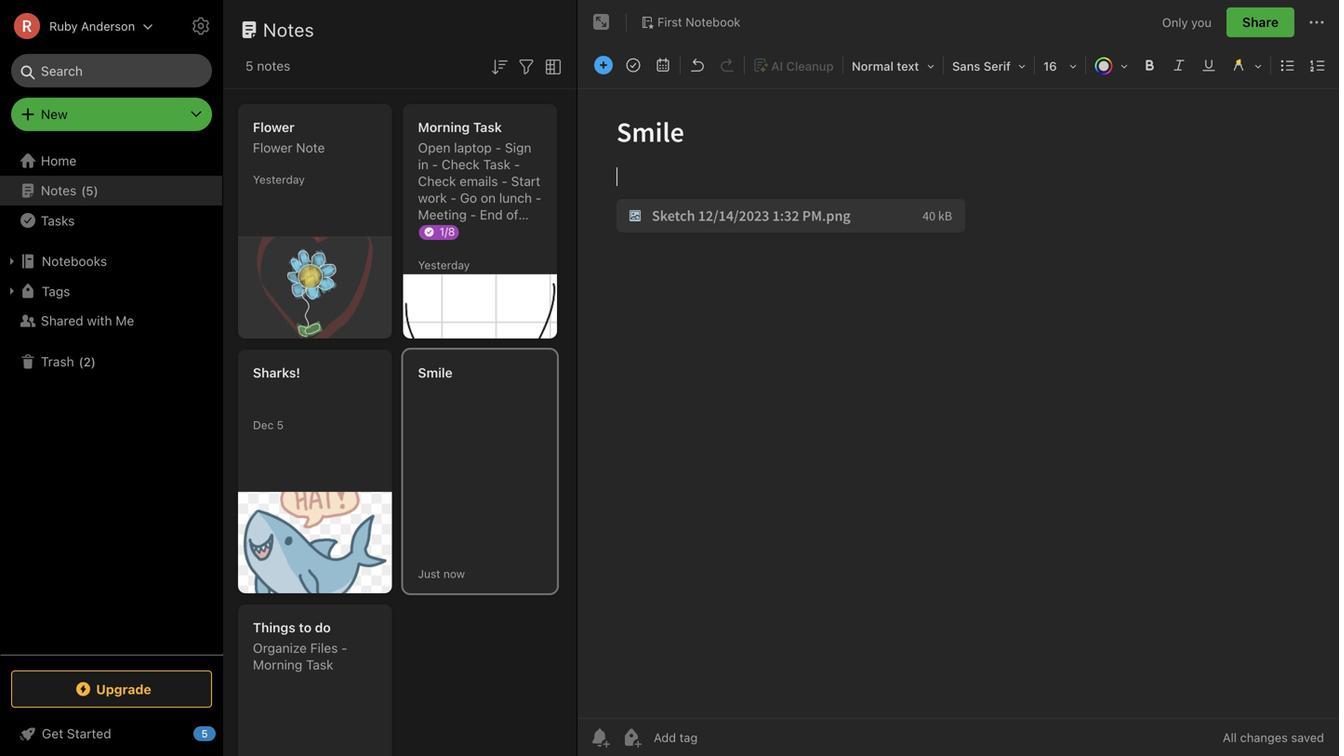 Task type: locate. For each thing, give the bounding box(es) containing it.
5 inside notes ( 5 )
[[86, 184, 94, 197]]

task up emails
[[483, 157, 511, 172]]

upgrade button
[[11, 671, 212, 708]]

View options field
[[538, 54, 565, 78]]

only
[[1163, 15, 1189, 29]]

Font size field
[[1037, 52, 1084, 79]]

1 horizontal spatial notes
[[263, 19, 315, 40]]

numbered list image
[[1305, 52, 1331, 78]]

day
[[418, 224, 440, 239]]

just
[[418, 568, 441, 581]]

morning
[[418, 120, 470, 135], [253, 657, 303, 673]]

1 vertical spatial flower
[[253, 140, 293, 155]]

work
[[418, 190, 447, 206]]

thumbnail image
[[238, 237, 392, 339], [403, 274, 557, 339], [238, 492, 392, 594]]

Add filters field
[[515, 54, 538, 78]]

task image
[[621, 52, 647, 78]]

task up laptop
[[473, 120, 502, 135]]

notes
[[263, 19, 315, 40], [41, 183, 77, 198]]

smile
[[418, 365, 453, 381]]

( right trash
[[79, 355, 84, 369]]

yesterday down 1/8
[[418, 259, 470, 272]]

0 vertical spatial flower
[[253, 120, 295, 135]]

thumbnail image for flower note
[[238, 237, 392, 339]]

expand notebooks image
[[5, 254, 20, 269]]

serif
[[984, 59, 1011, 73]]

1 vertical spatial notes
[[41, 183, 77, 198]]

check up work
[[418, 174, 456, 189]]

tree containing home
[[0, 146, 223, 654]]

more actions image
[[1306, 11, 1329, 33]]

( inside notes ( 5 )
[[81, 184, 86, 197]]

undo image
[[685, 52, 711, 78]]

flower left note
[[253, 140, 293, 155]]

dec
[[253, 419, 274, 432]]

- right files
[[342, 641, 348, 656]]

thumbnail image for open laptop - sign in - check task - check emails - start work - go on lunch - meeting - end of day
[[403, 274, 557, 339]]

open
[[418, 140, 451, 155]]

1 vertical spatial morning
[[253, 657, 303, 673]]

1 horizontal spatial yesterday
[[418, 259, 470, 272]]

share button
[[1227, 7, 1295, 37]]

ruby anderson
[[49, 19, 135, 33]]

1 flower from the top
[[253, 120, 295, 135]]

task
[[473, 120, 502, 135], [483, 157, 511, 172], [306, 657, 334, 673]]

check
[[442, 157, 480, 172], [418, 174, 456, 189]]

) right trash
[[91, 355, 96, 369]]

morning down organize
[[253, 657, 303, 673]]

started
[[67, 726, 111, 742]]

sharks!
[[253, 365, 301, 381]]

0 vertical spatial check
[[442, 157, 480, 172]]

0 horizontal spatial morning
[[253, 657, 303, 673]]

expand note image
[[591, 11, 613, 33]]

sans
[[953, 59, 981, 73]]

check down laptop
[[442, 157, 480, 172]]

2 flower from the top
[[253, 140, 293, 155]]

add filters image
[[515, 56, 538, 78]]

first notebook
[[658, 15, 741, 29]]

5 inside help and learning task checklist field
[[201, 728, 208, 740]]

(
[[81, 184, 86, 197], [79, 355, 84, 369]]

2
[[84, 355, 91, 369]]

( down home link
[[81, 184, 86, 197]]

you
[[1192, 15, 1212, 29]]

new button
[[11, 98, 212, 131]]

) down home link
[[94, 184, 98, 197]]

ruby
[[49, 19, 78, 33]]

yesterday down flower flower note
[[253, 173, 305, 186]]

dec 5
[[253, 419, 284, 432]]

task down files
[[306, 657, 334, 673]]

- down "go" on the left top of the page
[[471, 207, 477, 222]]

trash ( 2 )
[[41, 354, 96, 369]]

-
[[496, 140, 502, 155], [432, 157, 438, 172], [514, 157, 520, 172], [502, 174, 508, 189], [451, 190, 457, 206], [536, 190, 542, 206], [471, 207, 477, 222], [342, 641, 348, 656]]

1 vertical spatial (
[[79, 355, 84, 369]]

5
[[246, 58, 254, 74], [86, 184, 94, 197], [277, 419, 284, 432], [201, 728, 208, 740]]

shared
[[41, 313, 83, 328]]

share
[[1243, 14, 1279, 30]]

flower
[[253, 120, 295, 135], [253, 140, 293, 155]]

all
[[1223, 731, 1237, 745]]

- left "go" on the left top of the page
[[451, 190, 457, 206]]

0 vertical spatial morning
[[418, 120, 470, 135]]

flower flower note
[[253, 120, 325, 155]]

tree
[[0, 146, 223, 654]]

0 vertical spatial notes
[[263, 19, 315, 40]]

0 vertical spatial (
[[81, 184, 86, 197]]

( inside trash ( 2 )
[[79, 355, 84, 369]]

start
[[511, 174, 541, 189]]

2 vertical spatial task
[[306, 657, 334, 673]]

yesterday
[[253, 173, 305, 186], [418, 259, 470, 272]]

notes up notes
[[263, 19, 315, 40]]

upgrade
[[96, 682, 151, 697]]

1 vertical spatial yesterday
[[418, 259, 470, 272]]

tags
[[42, 284, 70, 299]]

None search field
[[24, 54, 199, 87]]

0 horizontal spatial notes
[[41, 183, 77, 198]]

- down start
[[536, 190, 542, 206]]

laptop
[[454, 140, 492, 155]]

shared with me
[[41, 313, 134, 328]]

Account field
[[0, 7, 154, 45]]

tags button
[[0, 276, 222, 306]]

) inside trash ( 2 )
[[91, 355, 96, 369]]

first notebook button
[[635, 9, 747, 35]]

only you
[[1163, 15, 1212, 29]]

notebook
[[686, 15, 741, 29]]

morning inside morning task open laptop - sign in - check task - check emails - start work - go on lunch - meeting - end of day
[[418, 120, 470, 135]]

5 left the 'click to collapse' image
[[201, 728, 208, 740]]

note
[[296, 140, 325, 155]]

0 vertical spatial yesterday
[[253, 173, 305, 186]]

) inside notes ( 5 )
[[94, 184, 98, 197]]

More field
[[1333, 52, 1340, 78]]

1 vertical spatial )
[[91, 355, 96, 369]]

home
[[41, 153, 77, 168]]

- up the lunch
[[502, 174, 508, 189]]

notes down home
[[41, 183, 77, 198]]

Insert field
[[590, 52, 618, 78]]

- left sign
[[496, 140, 502, 155]]

5 down home link
[[86, 184, 94, 197]]

normal
[[852, 59, 894, 73]]

morning up open
[[418, 120, 470, 135]]

notebooks link
[[0, 247, 222, 276]]

first
[[658, 15, 683, 29]]

)
[[94, 184, 98, 197], [91, 355, 96, 369]]

flower down notes
[[253, 120, 295, 135]]

go
[[460, 190, 477, 206]]

morning task open laptop - sign in - check task - check emails - start work - go on lunch - meeting - end of day
[[418, 120, 542, 239]]

Note Editor text field
[[578, 89, 1340, 718]]

get started
[[42, 726, 111, 742]]

organize
[[253, 641, 307, 656]]

0 vertical spatial )
[[94, 184, 98, 197]]

1 horizontal spatial morning
[[418, 120, 470, 135]]



Task type: describe. For each thing, give the bounding box(es) containing it.
Sort options field
[[488, 54, 511, 78]]

shared with me link
[[0, 306, 222, 336]]

click to collapse image
[[216, 722, 230, 744]]

tasks button
[[0, 206, 222, 235]]

sans serif
[[953, 59, 1011, 73]]

now
[[444, 568, 465, 581]]

settings image
[[190, 15, 212, 37]]

text
[[897, 59, 920, 73]]

calendar event image
[[650, 52, 676, 78]]

things
[[253, 620, 296, 635]]

emails
[[460, 174, 498, 189]]

) for notes
[[94, 184, 98, 197]]

normal text
[[852, 59, 920, 73]]

in
[[418, 157, 429, 172]]

sign
[[505, 140, 532, 155]]

task inside things to do organize files - morning task
[[306, 657, 334, 673]]

5 left notes
[[246, 58, 254, 74]]

expand tags image
[[5, 284, 20, 299]]

morning inside things to do organize files - morning task
[[253, 657, 303, 673]]

0 vertical spatial task
[[473, 120, 502, 135]]

underline image
[[1197, 52, 1223, 78]]

16
[[1044, 59, 1058, 73]]

new
[[41, 107, 68, 122]]

me
[[116, 313, 134, 328]]

get
[[42, 726, 63, 742]]

note window element
[[578, 0, 1340, 756]]

5 notes
[[246, 58, 291, 74]]

add a reminder image
[[589, 727, 611, 749]]

( for trash
[[79, 355, 84, 369]]

things to do organize files - morning task
[[253, 620, 348, 673]]

italic image
[[1167, 52, 1193, 78]]

end
[[480, 207, 503, 222]]

home link
[[0, 146, 223, 176]]

with
[[87, 313, 112, 328]]

) for trash
[[91, 355, 96, 369]]

notes for notes
[[263, 19, 315, 40]]

- right in
[[432, 157, 438, 172]]

add tag image
[[621, 727, 643, 749]]

of
[[507, 207, 519, 222]]

Heading level field
[[846, 52, 942, 79]]

on
[[481, 190, 496, 206]]

bold image
[[1137, 52, 1163, 78]]

saved
[[1292, 731, 1325, 745]]

tasks
[[41, 213, 75, 228]]

5 right dec
[[277, 419, 284, 432]]

just now
[[418, 568, 465, 581]]

Highlight field
[[1224, 52, 1269, 79]]

notebooks
[[42, 254, 107, 269]]

lunch
[[499, 190, 532, 206]]

- inside things to do organize files - morning task
[[342, 641, 348, 656]]

changes
[[1241, 731, 1289, 745]]

notes
[[257, 58, 291, 74]]

Font family field
[[946, 52, 1033, 79]]

Add tag field
[[652, 730, 792, 746]]

1 vertical spatial check
[[418, 174, 456, 189]]

to
[[299, 620, 312, 635]]

Search text field
[[24, 54, 199, 87]]

- down sign
[[514, 157, 520, 172]]

More actions field
[[1306, 7, 1329, 37]]

Help and Learning task checklist field
[[0, 719, 223, 749]]

Font color field
[[1089, 52, 1135, 79]]

meeting
[[418, 207, 467, 222]]

anderson
[[81, 19, 135, 33]]

do
[[315, 620, 331, 635]]

0 horizontal spatial yesterday
[[253, 173, 305, 186]]

files
[[311, 641, 338, 656]]

trash
[[41, 354, 74, 369]]

1/8
[[440, 225, 455, 238]]

bulleted list image
[[1276, 52, 1302, 78]]

all changes saved
[[1223, 731, 1325, 745]]

( for notes
[[81, 184, 86, 197]]

notes ( 5 )
[[41, 183, 98, 198]]

notes for notes ( 5 )
[[41, 183, 77, 198]]

1 vertical spatial task
[[483, 157, 511, 172]]



Task type: vqa. For each thing, say whether or not it's contained in the screenshot.
Dec
yes



